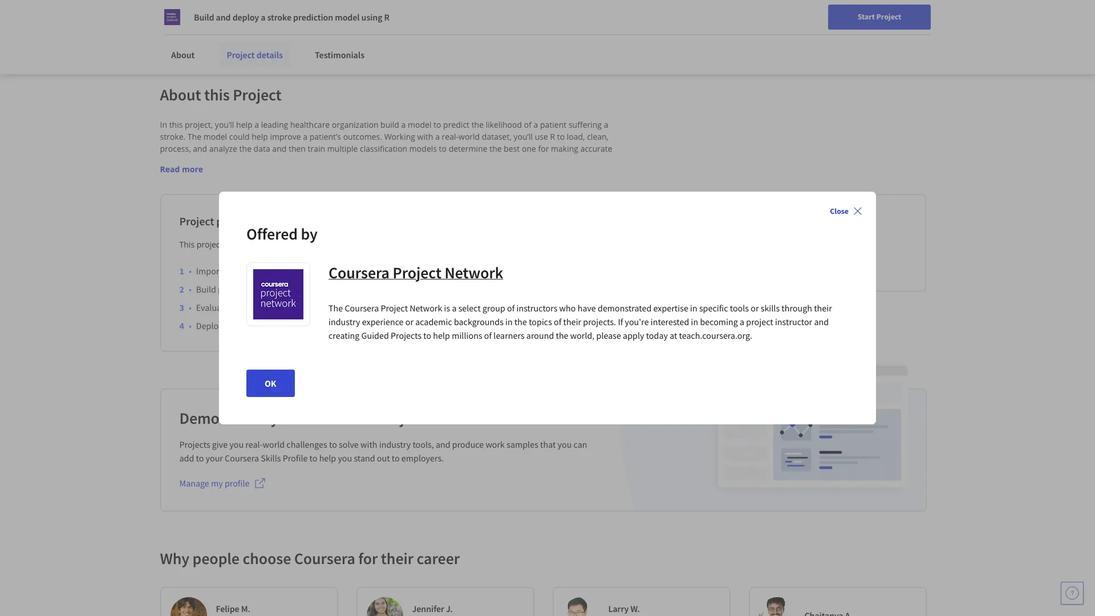 Task type: describe. For each thing, give the bounding box(es) containing it.
instructor
[[776, 316, 813, 328]]

in this project, you'll help a leading healthcare organization build a model to predict the likelihood of a patient suffering a stroke. the model could help improve a patient's outcomes. working with a real-world dataset, you'll use r to load, clean, process, and analyze the data and then train multiple classification models to determine the best one for making accurate predictions. read more
[[160, 119, 615, 175]]

with inside 'in this project, you'll help a leading healthcare organization build a model to predict the likelihood of a patient suffering a stroke. the model could help improve a patient's outcomes. working with a real-world dataset, you'll use r to load, clean, process, and analyze the data and then train multiple classification models to determine the best one for making accurate predictions. read more'
[[418, 131, 434, 142]]

coursera project network link
[[329, 263, 504, 283]]

in
[[160, 119, 167, 130]]

manage
[[180, 478, 209, 489]]

to left predict
[[434, 119, 441, 130]]

and up predictions.
[[193, 143, 207, 154]]

this project requires you to independently complete the following steps:
[[180, 239, 449, 250]]

0 horizontal spatial skills
[[305, 408, 340, 429]]

demonstrated
[[598, 303, 652, 314]]

apply
[[623, 330, 645, 341]]

shopping cart: 1 item image
[[829, 9, 851, 27]]

project down following
[[393, 263, 442, 283]]

challenges
[[287, 439, 327, 450]]

of down who
[[554, 316, 562, 328]]

about for about
[[171, 49, 195, 61]]

coursera project network
[[329, 263, 504, 283]]

in left specific at right
[[691, 303, 698, 314]]

1 vertical spatial models
[[259, 284, 288, 295]]

project details
[[227, 49, 283, 61]]

for inside 'in this project, you'll help a leading healthcare organization build a model to predict the likelihood of a patient suffering a stroke. the model could help improve a patient's outcomes. working with a real-world dataset, you'll use r to load, clean, process, and analyze the data and then train multiple classification models to determine the best one for making accurate predictions. read more'
[[539, 143, 549, 154]]

add
[[180, 453, 194, 464]]

and inside projects give you real-world challenges to solve with industry tools, and produce work samples that you can add to your coursera skills profile to help you stand out to employers.
[[436, 439, 451, 450]]

of down "backgrounds"
[[484, 330, 492, 341]]

manage my profile
[[180, 478, 250, 489]]

who
[[560, 303, 576, 314]]

offered
[[247, 224, 298, 244]]

clean,
[[587, 131, 609, 142]]

prediction down • import data and data preprocessing
[[218, 284, 257, 295]]

you down the solve
[[338, 453, 352, 464]]

j.
[[446, 603, 453, 615]]

and left the "deploy"
[[216, 11, 231, 23]]

a right is
[[452, 303, 457, 314]]

through
[[782, 303, 813, 314]]

the down could
[[239, 143, 252, 154]]

solve
[[339, 439, 359, 450]]

• for • import data and data preprocessing
[[189, 265, 192, 277]]

network inside the coursera project network is a select group of instructors who have demonstrated expertise in specific tools or skills through their industry experience or academic backgrounds in the topics of their projects. if you're interested in becoming a project instructor and creating guided projects to help millions of learners around the world, please apply today at teach.coursera.org.
[[410, 303, 443, 314]]

profile
[[225, 478, 250, 489]]

for for why people choose coursera for their career
[[359, 549, 378, 569]]

testimonials
[[315, 49, 365, 61]]

• deploy the prediction model
[[189, 320, 305, 332]]

offered by dialog
[[219, 192, 877, 425]]

with inside projects give you real-world challenges to solve with industry tools, and produce work samples that you can add to your coursera skills profile to help you stand out to employers.
[[361, 439, 378, 450]]

help center image
[[1066, 587, 1080, 600]]

likelihood
[[486, 119, 522, 130]]

coursera inside projects give you real-world challenges to solve with industry tools, and produce work samples that you can add to your coursera skills profile to help you stand out to employers.
[[225, 453, 259, 464]]

around
[[527, 330, 554, 341]]

patient
[[541, 119, 567, 130]]

my
[[211, 478, 223, 489]]

project,
[[185, 119, 213, 130]]

import
[[196, 265, 222, 277]]

academic
[[416, 316, 452, 328]]

best
[[504, 143, 520, 154]]

build
[[381, 119, 400, 130]]

to down challenges
[[310, 453, 318, 464]]

you right the give
[[230, 439, 244, 450]]

creating
[[329, 330, 360, 341]]

offered by
[[247, 224, 318, 244]]

select inside the coursera project network is a select group of instructors who have demonstrated expertise in specific tools or skills through their industry experience or academic backgrounds in the topics of their projects. if you're interested in becoming a project instructor and creating guided projects to help millions of learners around the world, please apply today at teach.coursera.org.
[[459, 303, 481, 314]]

r inside 'in this project, you'll help a leading healthcare organization build a model to predict the likelihood of a patient suffering a stroke. the model could help improve a patient's outcomes. working with a real-world dataset, you'll use r to load, clean, process, and analyze the data and then train multiple classification models to determine the best one for making accurate predictions. read more'
[[550, 131, 555, 142]]

industry inside projects give you real-world challenges to solve with industry tools, and produce work samples that you can add to your coursera skills profile to help you stand out to employers.
[[379, 439, 411, 450]]

details
[[257, 49, 283, 61]]

why
[[160, 549, 190, 569]]

prediction down preprocessing
[[271, 302, 311, 313]]

experience
[[362, 316, 404, 328]]

in left becoming at the bottom right of page
[[692, 316, 699, 328]]

• for • deploy the prediction model
[[189, 320, 192, 332]]

close
[[831, 206, 849, 216]]

at
[[670, 330, 678, 341]]

instructors
[[517, 303, 558, 314]]

suffering
[[569, 119, 602, 130]]

demonstrate
[[180, 408, 268, 429]]

the inside 'in this project, you'll help a leading healthcare organization build a model to predict the likelihood of a patient suffering a stroke. the model could help improve a patient's outcomes. working with a real-world dataset, you'll use r to load, clean, process, and analyze the data and then train multiple classification models to determine the best one for making accurate predictions. read more'
[[188, 131, 202, 142]]

guided
[[362, 330, 389, 341]]

about
[[226, 17, 250, 28]]

ok
[[265, 378, 277, 389]]

stroke
[[267, 11, 292, 23]]

• evaluate and select prediction models
[[189, 302, 341, 313]]

manage my profile link
[[180, 478, 266, 491]]

becoming
[[701, 316, 739, 328]]

help inside projects give you real-world challenges to solve with industry tools, and produce work samples that you can add to your coursera skills profile to help you stand out to employers.
[[319, 453, 336, 464]]

0 vertical spatial build
[[194, 11, 214, 23]]

a up clean, in the right of the page
[[604, 119, 609, 130]]

work
[[486, 439, 505, 450]]

one
[[522, 143, 536, 154]]

build and deploy a stroke prediction model using r
[[194, 11, 390, 23]]

0 vertical spatial their
[[815, 303, 833, 314]]

project inside button
[[877, 11, 902, 22]]

projects.
[[584, 316, 617, 328]]

the down dataset,
[[490, 143, 502, 154]]

a down healthcare
[[303, 131, 308, 142]]

if
[[618, 316, 623, 328]]

samples
[[507, 439, 539, 450]]

the inside the coursera project network is a select group of instructors who have demonstrated expertise in specific tools or skills through their industry experience or academic backgrounds in the topics of their projects. if you're interested in becoming a project instructor and creating guided projects to help millions of learners around the world, please apply today at teach.coursera.org.
[[329, 303, 343, 314]]

ok button
[[247, 370, 295, 397]]

projects give you real-world challenges to solve with industry tools, and produce work samples that you can add to your coursera skills profile to help you stand out to employers.
[[180, 439, 588, 464]]

learners
[[494, 330, 525, 341]]

prediction down • evaluate and select prediction models
[[239, 320, 279, 332]]

determine
[[449, 143, 488, 154]]

tools,
[[413, 439, 434, 450]]

improve
[[270, 131, 301, 142]]

world,
[[571, 330, 595, 341]]

group
[[483, 303, 506, 314]]

0 horizontal spatial select
[[247, 302, 270, 313]]

project details link
[[220, 42, 290, 67]]

to left the solve
[[329, 439, 337, 450]]

the left following
[[376, 239, 389, 250]]

a right 'working'
[[436, 131, 440, 142]]

complete
[[340, 239, 374, 250]]

patient's
[[310, 131, 341, 142]]

organization
[[332, 119, 379, 130]]

0 horizontal spatial or
[[406, 316, 414, 328]]

and down the improve
[[272, 143, 287, 154]]

demonstrate your skills with projects
[[180, 408, 432, 429]]

give
[[212, 439, 228, 450]]

career
[[417, 549, 460, 569]]

larry
[[609, 603, 629, 615]]

help down 'leading'
[[252, 131, 268, 142]]

predictions.
[[160, 155, 204, 166]]

why people choose coursera for their career
[[160, 549, 460, 569]]

to inside the coursera project network is a select group of instructors who have demonstrated expertise in specific tools or skills through their industry experience or academic backgrounds in the topics of their projects. if you're interested in becoming a project instructor and creating guided projects to help millions of learners around the world, please apply today at teach.coursera.org.
[[424, 330, 432, 341]]

projects inside the coursera project network is a select group of instructors who have demonstrated expertise in specific tools or skills through their industry experience or academic backgrounds in the topics of their projects. if you're interested in becoming a project instructor and creating guided projects to help millions of learners around the world, please apply today at teach.coursera.org.
[[391, 330, 422, 341]]

learn more about coursera for business
[[179, 17, 337, 28]]

please
[[597, 330, 622, 341]]



Task type: locate. For each thing, give the bounding box(es) containing it.
read
[[160, 164, 180, 175]]

1 vertical spatial build
[[196, 284, 216, 295]]

0 vertical spatial this
[[204, 84, 230, 105]]

real- inside 'in this project, you'll help a leading healthcare organization build a model to predict the likelihood of a patient suffering a stroke. the model could help improve a patient's outcomes. working with a real-world dataset, you'll use r to load, clean, process, and analyze the data and then train multiple classification models to determine the best one for making accurate predictions. read more'
[[442, 131, 459, 142]]

for
[[289, 17, 300, 28], [539, 143, 549, 154], [359, 549, 378, 569]]

world inside projects give you real-world challenges to solve with industry tools, and produce work samples that you can add to your coursera skills profile to help you stand out to employers.
[[263, 439, 285, 450]]

network up academic at the bottom left of the page
[[410, 303, 443, 314]]

network up group
[[445, 263, 504, 283]]

coursera project network image
[[164, 9, 180, 25]]

0 horizontal spatial your
[[206, 453, 223, 464]]

coursera enterprise logos image
[[673, 0, 901, 21]]

1 vertical spatial projects
[[377, 408, 432, 429]]

load,
[[567, 131, 585, 142]]

real- up skills
[[246, 439, 263, 450]]

help down challenges
[[319, 453, 336, 464]]

0 vertical spatial industry
[[329, 316, 360, 328]]

• down this on the top
[[189, 284, 192, 295]]

and down • build prediction models
[[231, 302, 245, 313]]

0 vertical spatial you'll
[[215, 119, 234, 130]]

1 horizontal spatial r
[[550, 131, 555, 142]]

the right predict
[[472, 119, 484, 130]]

your down the give
[[206, 453, 223, 464]]

making
[[551, 143, 579, 154]]

that
[[541, 439, 556, 450]]

of inside 'in this project, you'll help a leading healthcare organization build a model to predict the likelihood of a patient suffering a stroke. the model could help improve a patient's outcomes. working with a real-world dataset, you'll use r to load, clean, process, and analyze the data and then train multiple classification models to determine the best one for making accurate predictions. read more'
[[524, 119, 532, 130]]

a left 'leading'
[[255, 119, 259, 130]]

is
[[444, 303, 450, 314]]

healthcare
[[290, 119, 330, 130]]

2 horizontal spatial their
[[815, 303, 833, 314]]

1 vertical spatial you'll
[[514, 131, 533, 142]]

1 horizontal spatial for
[[359, 549, 378, 569]]

or
[[751, 303, 759, 314], [406, 316, 414, 328]]

0 horizontal spatial industry
[[329, 316, 360, 328]]

0 vertical spatial more
[[203, 17, 224, 28]]

1 vertical spatial this
[[169, 119, 183, 130]]

0 vertical spatial about
[[171, 49, 195, 61]]

0 horizontal spatial r
[[384, 11, 390, 23]]

1 vertical spatial more
[[182, 164, 203, 175]]

help down academic at the bottom left of the page
[[433, 330, 450, 341]]

plan
[[216, 214, 238, 228]]

1 vertical spatial their
[[564, 316, 582, 328]]

industry
[[329, 316, 360, 328], [379, 439, 411, 450]]

a up 'working'
[[402, 119, 406, 130]]

process,
[[160, 143, 191, 154]]

1 horizontal spatial world
[[459, 131, 480, 142]]

build down the import at the top left of the page
[[196, 284, 216, 295]]

you'll up could
[[215, 119, 234, 130]]

industry inside the coursera project network is a select group of instructors who have demonstrated expertise in specific tools or skills through their industry experience or academic backgrounds in the topics of their projects. if you're interested in becoming a project instructor and creating guided projects to help millions of learners around the world, please apply today at teach.coursera.org.
[[329, 316, 360, 328]]

m.
[[241, 603, 250, 615]]

project up experience
[[381, 303, 408, 314]]

2 vertical spatial their
[[381, 549, 414, 569]]

0 vertical spatial world
[[459, 131, 480, 142]]

0 vertical spatial projects
[[391, 330, 422, 341]]

2 vertical spatial with
[[361, 439, 378, 450]]

of right group
[[507, 303, 515, 314]]

1 vertical spatial network
[[410, 303, 443, 314]]

0 vertical spatial with
[[418, 131, 434, 142]]

0 horizontal spatial network
[[410, 303, 443, 314]]

you're
[[625, 316, 649, 328]]

you left "can"
[[558, 439, 572, 450]]

• left the import at the top left of the page
[[189, 265, 192, 277]]

project left details
[[227, 49, 255, 61]]

1 horizontal spatial the
[[329, 303, 343, 314]]

0 horizontal spatial world
[[263, 439, 285, 450]]

world inside 'in this project, you'll help a leading healthcare organization build a model to predict the likelihood of a patient suffering a stroke. the model could help improve a patient's outcomes. working with a real-world dataset, you'll use r to load, clean, process, and analyze the data and then train multiple classification models to determine the best one for making accurate predictions. read more'
[[459, 131, 480, 142]]

select
[[247, 302, 270, 313], [459, 303, 481, 314]]

0 horizontal spatial project
[[197, 239, 223, 250]]

world up determine
[[459, 131, 480, 142]]

help up could
[[236, 119, 253, 130]]

and up • build prediction models
[[243, 265, 258, 277]]

1 vertical spatial r
[[550, 131, 555, 142]]

produce
[[453, 439, 484, 450]]

industry up creating
[[329, 316, 360, 328]]

1 horizontal spatial your
[[271, 408, 302, 429]]

their down who
[[564, 316, 582, 328]]

in up learners
[[506, 316, 513, 328]]

project right start
[[877, 11, 902, 22]]

1 vertical spatial real-
[[246, 439, 263, 450]]

employers.
[[402, 453, 444, 464]]

testimonials link
[[308, 42, 372, 67]]

out
[[377, 453, 390, 464]]

project right this on the top
[[197, 239, 223, 250]]

project plan
[[180, 214, 238, 228]]

more right the learn
[[203, 17, 224, 28]]

0 vertical spatial your
[[271, 408, 302, 429]]

using
[[362, 11, 383, 23]]

projects inside projects give you real-world challenges to solve with industry tools, and produce work samples that you can add to your coursera skills profile to help you stand out to employers.
[[180, 439, 210, 450]]

steps:
[[427, 239, 449, 250]]

1 vertical spatial project
[[747, 316, 774, 328]]

help inside the coursera project network is a select group of instructors who have demonstrated expertise in specific tools or skills through their industry experience or academic backgrounds in the topics of their projects. if you're interested in becoming a project instructor and creating guided projects to help millions of learners around the world, please apply today at teach.coursera.org.
[[433, 330, 450, 341]]

the
[[472, 119, 484, 130], [239, 143, 252, 154], [490, 143, 502, 154], [376, 239, 389, 250], [515, 316, 527, 328], [225, 320, 237, 332], [556, 330, 569, 341]]

coursera inside the coursera project network is a select group of instructors who have demonstrated expertise in specific tools or skills through their industry experience or academic backgrounds in the topics of their projects. if you're interested in becoming a project instructor and creating guided projects to help millions of learners around the world, please apply today at teach.coursera.org.
[[345, 303, 379, 314]]

project up 'leading'
[[233, 84, 282, 105]]

a up 'use'
[[534, 119, 538, 130]]

profile
[[283, 453, 308, 464]]

2 vertical spatial projects
[[180, 439, 210, 450]]

with up the solve
[[343, 408, 374, 429]]

1 vertical spatial industry
[[379, 439, 411, 450]]

interested
[[651, 316, 690, 328]]

3 • from the top
[[189, 302, 192, 313]]

to right add
[[196, 453, 204, 464]]

project
[[197, 239, 223, 250], [747, 316, 774, 328]]

start
[[858, 11, 876, 22]]

english button
[[856, 0, 925, 37]]

stand
[[354, 453, 375, 464]]

with right 'working'
[[418, 131, 434, 142]]

dataset,
[[482, 131, 512, 142]]

projects
[[391, 330, 422, 341], [377, 408, 432, 429], [180, 439, 210, 450]]

business
[[302, 17, 337, 28]]

0 vertical spatial or
[[751, 303, 759, 314]]

1 horizontal spatial real-
[[442, 131, 459, 142]]

have
[[578, 303, 596, 314]]

real- inside projects give you real-world challenges to solve with industry tools, and produce work samples that you can add to your coursera skills profile to help you stand out to employers.
[[246, 439, 263, 450]]

learn more about coursera for business link
[[179, 17, 337, 28]]

this up the project,
[[204, 84, 230, 105]]

with
[[418, 131, 434, 142], [343, 408, 374, 429], [361, 439, 378, 450]]

help
[[236, 119, 253, 130], [252, 131, 268, 142], [433, 330, 450, 341], [319, 453, 336, 464]]

working
[[385, 131, 416, 142]]

skills left through
[[761, 303, 780, 314]]

your
[[271, 408, 302, 429], [206, 453, 223, 464]]

2 vertical spatial models
[[313, 302, 341, 313]]

select up "backgrounds"
[[459, 303, 481, 314]]

about this project
[[160, 84, 282, 105]]

1 vertical spatial with
[[343, 408, 374, 429]]

learn
[[179, 17, 202, 28]]

your inside projects give you real-world challenges to solve with industry tools, and produce work samples that you can add to your coursera skills profile to help you stand out to employers.
[[206, 453, 223, 464]]

0 horizontal spatial the
[[188, 131, 202, 142]]

r right using at the top left
[[384, 11, 390, 23]]

0 vertical spatial the
[[188, 131, 202, 142]]

today
[[646, 330, 668, 341]]

• for • evaluate and select prediction models
[[189, 302, 192, 313]]

show notifications image
[[942, 14, 955, 28]]

larry w.
[[609, 603, 640, 615]]

and inside the coursera project network is a select group of instructors who have demonstrated expertise in specific tools or skills through their industry experience or academic backgrounds in the topics of their projects. if you're interested in becoming a project instructor and creating guided projects to help millions of learners around the world, please apply today at teach.coursera.org.
[[815, 316, 829, 328]]

1 horizontal spatial select
[[459, 303, 481, 314]]

1 • from the top
[[189, 265, 192, 277]]

prediction right stroke
[[293, 11, 333, 23]]

skills up challenges
[[305, 408, 340, 429]]

1 horizontal spatial project
[[747, 316, 774, 328]]

• build prediction models
[[189, 284, 288, 295]]

r right 'use'
[[550, 131, 555, 142]]

or left academic at the bottom left of the page
[[406, 316, 414, 328]]

more
[[203, 17, 224, 28], [182, 164, 203, 175]]

start project button
[[829, 5, 932, 30]]

their left career
[[381, 549, 414, 569]]

industry up "out"
[[379, 439, 411, 450]]

world
[[459, 131, 480, 142], [263, 439, 285, 450]]

you right requires
[[258, 239, 272, 250]]

2 horizontal spatial models
[[410, 143, 437, 154]]

1 vertical spatial skills
[[305, 408, 340, 429]]

None search field
[[163, 7, 437, 30]]

1 horizontal spatial industry
[[379, 439, 411, 450]]

can
[[574, 439, 588, 450]]

the up learners
[[515, 316, 527, 328]]

more inside 'in this project, you'll help a leading healthcare organization build a model to predict the likelihood of a patient suffering a stroke. the model could help improve a patient's outcomes. working with a real-world dataset, you'll use r to load, clean, process, and analyze the data and then train multiple classification models to determine the best one for making accurate predictions. read more'
[[182, 164, 203, 175]]

0 horizontal spatial for
[[289, 17, 300, 28]]

about up in at top left
[[160, 84, 201, 105]]

could
[[229, 131, 250, 142]]

0 horizontal spatial real-
[[246, 439, 263, 450]]

the down the project,
[[188, 131, 202, 142]]

to down academic at the bottom left of the page
[[424, 330, 432, 341]]

to left determine
[[439, 143, 447, 154]]

a left stroke
[[261, 11, 266, 23]]

or right tools
[[751, 303, 759, 314]]

the right deploy
[[225, 320, 237, 332]]

you'll
[[215, 119, 234, 130], [514, 131, 533, 142]]

about down the learn
[[171, 49, 195, 61]]

a down tools
[[740, 316, 745, 328]]

analyze
[[209, 143, 237, 154]]

this for about
[[204, 84, 230, 105]]

projects up tools,
[[377, 408, 432, 429]]

r
[[384, 11, 390, 23], [550, 131, 555, 142]]

teach.coursera.org.
[[680, 330, 753, 341]]

world up skills
[[263, 439, 285, 450]]

4 • from the top
[[189, 320, 192, 332]]

1 vertical spatial for
[[539, 143, 549, 154]]

you
[[258, 239, 272, 250], [230, 439, 244, 450], [558, 439, 572, 450], [338, 453, 352, 464]]

deploy
[[233, 11, 259, 23]]

start project
[[858, 11, 902, 22]]

deploy
[[196, 320, 223, 332]]

model left using at the top left
[[335, 11, 360, 23]]

1 horizontal spatial models
[[313, 302, 341, 313]]

model up 'working'
[[408, 119, 432, 130]]

of right likelihood
[[524, 119, 532, 130]]

this
[[180, 239, 195, 250]]

0 vertical spatial skills
[[761, 303, 780, 314]]

select up • deploy the prediction model
[[247, 302, 270, 313]]

2 • from the top
[[189, 284, 192, 295]]

1 vertical spatial world
[[263, 439, 285, 450]]

1 horizontal spatial skills
[[761, 303, 780, 314]]

project inside the coursera project network is a select group of instructors who have demonstrated expertise in specific tools or skills through their industry experience or academic backgrounds in the topics of their projects. if you're interested in becoming a project instructor and creating guided projects to help millions of learners around the world, please apply today at teach.coursera.org.
[[747, 316, 774, 328]]

0 horizontal spatial their
[[381, 549, 414, 569]]

model up analyze
[[204, 131, 227, 142]]

read more button
[[160, 163, 203, 175]]

real-
[[442, 131, 459, 142], [246, 439, 263, 450]]

2 horizontal spatial for
[[539, 143, 549, 154]]

requires
[[225, 239, 256, 250]]

0 vertical spatial for
[[289, 17, 300, 28]]

2 vertical spatial for
[[359, 549, 378, 569]]

1 horizontal spatial this
[[204, 84, 230, 105]]

evaluate
[[196, 302, 229, 313]]

skills inside the coursera project network is a select group of instructors who have demonstrated expertise in specific tools or skills through their industry experience or academic backgrounds in the topics of their projects. if you're interested in becoming a project instructor and creating guided projects to help millions of learners around the world, please apply today at teach.coursera.org.
[[761, 303, 780, 314]]

models up • evaluate and select prediction models
[[259, 284, 288, 295]]

1 vertical spatial about
[[160, 84, 201, 105]]

jennifer j.
[[412, 603, 453, 615]]

specific
[[700, 303, 729, 314]]

1 vertical spatial or
[[406, 316, 414, 328]]

leading
[[261, 119, 288, 130]]

for for learn more about coursera for business
[[289, 17, 300, 28]]

build right the coursera project network icon
[[194, 11, 214, 23]]

to up • import data and data preprocessing
[[274, 239, 282, 250]]

w.
[[631, 603, 640, 615]]

project down tools
[[747, 316, 774, 328]]

classification
[[360, 143, 408, 154]]

0 vertical spatial models
[[410, 143, 437, 154]]

data inside 'in this project, you'll help a leading healthcare organization build a model to predict the likelihood of a patient suffering a stroke. the model could help improve a patient's outcomes. working with a real-world dataset, you'll use r to load, clean, process, and analyze the data and then train multiple classification models to determine the best one for making accurate predictions. read more'
[[254, 143, 270, 154]]

models inside 'in this project, you'll help a leading healthcare organization build a model to predict the likelihood of a patient suffering a stroke. the model could help improve a patient's outcomes. working with a real-world dataset, you'll use r to load, clean, process, and analyze the data and then train multiple classification models to determine the best one for making accurate predictions. read more'
[[410, 143, 437, 154]]

project inside the coursera project network is a select group of instructors who have demonstrated expertise in specific tools or skills through their industry experience or academic backgrounds in the topics of their projects. if you're interested in becoming a project instructor and creating guided projects to help millions of learners around the world, please apply today at teach.coursera.org.
[[381, 303, 408, 314]]

you'll up one
[[514, 131, 533, 142]]

and right tools,
[[436, 439, 451, 450]]

1 vertical spatial your
[[206, 453, 223, 464]]

their right through
[[815, 303, 833, 314]]

then
[[289, 143, 306, 154]]

the left world,
[[556, 330, 569, 341]]

• left evaluate
[[189, 302, 192, 313]]

following
[[391, 239, 425, 250]]

models up creating
[[313, 302, 341, 313]]

0 vertical spatial network
[[445, 263, 504, 283]]

0 horizontal spatial models
[[259, 284, 288, 295]]

build
[[194, 11, 214, 23], [196, 284, 216, 295]]

this for in
[[169, 119, 183, 130]]

1 vertical spatial the
[[329, 303, 343, 314]]

• for • build prediction models
[[189, 284, 192, 295]]

• left deploy
[[189, 320, 192, 332]]

this inside 'in this project, you'll help a leading healthcare organization build a model to predict the likelihood of a patient suffering a stroke. the model could help improve a patient's outcomes. working with a real-world dataset, you'll use r to load, clean, process, and analyze the data and then train multiple classification models to determine the best one for making accurate predictions. read more'
[[169, 119, 183, 130]]

this up stroke.
[[169, 119, 183, 130]]

your up challenges
[[271, 408, 302, 429]]

1 horizontal spatial their
[[564, 316, 582, 328]]

felipe
[[216, 603, 239, 615]]

jennifer
[[412, 603, 445, 615]]

the up creating
[[329, 303, 343, 314]]

1 horizontal spatial or
[[751, 303, 759, 314]]

about for about this project
[[160, 84, 201, 105]]

felipe m.
[[216, 603, 250, 615]]

the coursera project network is a select group of instructors who have demonstrated expertise in specific tools or skills through their industry experience or academic backgrounds in the topics of their projects. if you're interested in becoming a project instructor and creating guided projects to help millions of learners around the world, please apply today at teach.coursera.org.
[[329, 303, 833, 341]]

projects up add
[[180, 439, 210, 450]]

real- down predict
[[442, 131, 459, 142]]

0 horizontal spatial this
[[169, 119, 183, 130]]

to right "out"
[[392, 453, 400, 464]]

0 vertical spatial project
[[197, 239, 223, 250]]

0 vertical spatial r
[[384, 11, 390, 23]]

1 horizontal spatial you'll
[[514, 131, 533, 142]]

project up this on the top
[[180, 214, 214, 228]]

0 horizontal spatial you'll
[[215, 119, 234, 130]]

with up stand
[[361, 439, 378, 450]]

and
[[216, 11, 231, 23], [193, 143, 207, 154], [272, 143, 287, 154], [243, 265, 258, 277], [231, 302, 245, 313], [815, 316, 829, 328], [436, 439, 451, 450]]

to up making
[[557, 131, 565, 142]]

0 vertical spatial real-
[[442, 131, 459, 142]]

model down • evaluate and select prediction models
[[280, 320, 305, 332]]

independently
[[284, 239, 337, 250]]

1 horizontal spatial network
[[445, 263, 504, 283]]



Task type: vqa. For each thing, say whether or not it's contained in the screenshot.
who
yes



